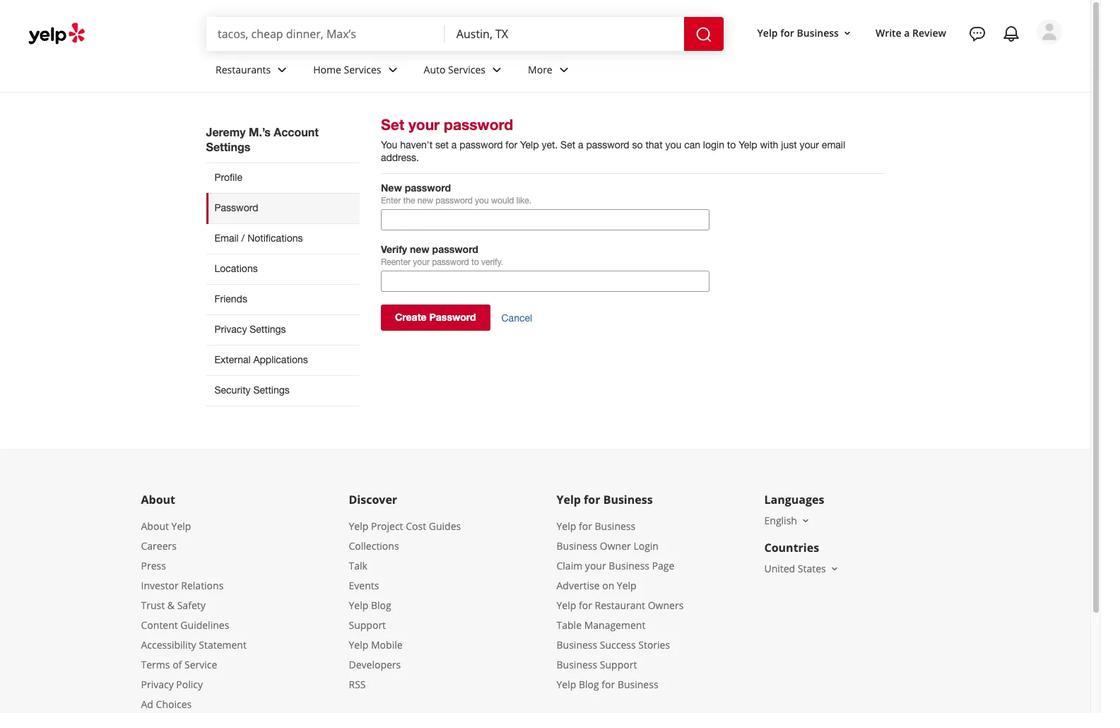 Task type: locate. For each thing, give the bounding box(es) containing it.
none field up home
[[218, 26, 434, 42]]

settings inside jeremy m.'s account settings
[[206, 140, 251, 153]]

owners
[[648, 599, 684, 612]]

privacy down friends
[[215, 324, 247, 335]]

1 vertical spatial blog
[[579, 678, 599, 691]]

1 horizontal spatial 24 chevron down v2 image
[[384, 61, 401, 78]]

24 chevron down v2 image inside restaurants link
[[274, 61, 291, 78]]

2 horizontal spatial a
[[905, 26, 910, 39]]

services
[[344, 63, 381, 76], [448, 63, 486, 76]]

services right home
[[344, 63, 381, 76]]

your right "just" on the top right of page
[[800, 139, 819, 151]]

terms of service link
[[141, 658, 217, 672]]

would
[[491, 196, 514, 206]]

account
[[274, 125, 319, 139]]

your up haven't
[[409, 116, 440, 134]]

you left "can"
[[666, 139, 682, 151]]

1 services from the left
[[344, 63, 381, 76]]

a right yet.
[[578, 139, 584, 151]]

set up you
[[381, 116, 404, 134]]

policy
[[176, 678, 203, 691]]

blog down business support link
[[579, 678, 599, 691]]

m.'s
[[249, 125, 271, 139]]

24 chevron down v2 image
[[274, 61, 291, 78], [384, 61, 401, 78], [489, 61, 506, 78]]

16 chevron down v2 image for united states
[[829, 563, 840, 575]]

0 horizontal spatial blog
[[371, 599, 391, 612]]

password left the so
[[586, 139, 630, 151]]

external applications
[[215, 354, 308, 365]]

1 horizontal spatial you
[[666, 139, 682, 151]]

a
[[905, 26, 910, 39], [452, 139, 457, 151], [578, 139, 584, 151]]

about yelp link
[[141, 520, 191, 533]]

&
[[167, 599, 175, 612]]

1 horizontal spatial services
[[448, 63, 486, 76]]

friends
[[215, 293, 247, 305]]

about for about
[[141, 492, 175, 508]]

Near text field
[[457, 26, 673, 42]]

email / notifications link
[[206, 223, 360, 254]]

24 chevron down v2 image inside auto services link
[[489, 61, 506, 78]]

0 vertical spatial password
[[215, 202, 258, 214]]

0 vertical spatial yelp for business
[[758, 26, 839, 39]]

16 chevron down v2 image
[[842, 27, 853, 39], [829, 563, 840, 575]]

notifications
[[248, 233, 303, 244]]

business support link
[[557, 658, 637, 672]]

accessibility statement link
[[141, 638, 247, 652]]

home
[[313, 63, 341, 76]]

0 horizontal spatial none field
[[218, 26, 434, 42]]

blog up support link
[[371, 599, 391, 612]]

16 chevron down v2 image inside "united states" popup button
[[829, 563, 840, 575]]

your right reenter
[[413, 257, 430, 267]]

search image
[[695, 26, 712, 43]]

0 vertical spatial privacy
[[215, 324, 247, 335]]

claim
[[557, 559, 583, 573]]

0 vertical spatial you
[[666, 139, 682, 151]]

email / notifications
[[215, 233, 303, 244]]

16 chevron down v2 image inside yelp for business button
[[842, 27, 853, 39]]

to inside set your password you haven't set a password for yelp yet. set a password so that you can login to yelp with just your email address.
[[727, 139, 736, 151]]

yelp for restaurant owners link
[[557, 599, 684, 612]]

privacy settings
[[215, 324, 286, 335]]

settings down applications on the left
[[253, 385, 290, 396]]

yelp down business support link
[[557, 678, 576, 691]]

0 vertical spatial to
[[727, 139, 736, 151]]

settings up external applications
[[250, 324, 286, 335]]

settings down jeremy
[[206, 140, 251, 153]]

more link
[[517, 51, 584, 92]]

0 vertical spatial set
[[381, 116, 404, 134]]

set right yet.
[[561, 139, 576, 151]]

2 24 chevron down v2 image from the left
[[384, 61, 401, 78]]

1 horizontal spatial set
[[561, 139, 576, 151]]

new right verify
[[410, 243, 430, 255]]

1 24 chevron down v2 image from the left
[[274, 61, 291, 78]]

page
[[652, 559, 675, 573]]

1 vertical spatial password
[[430, 311, 476, 323]]

0 horizontal spatial yelp for business
[[557, 492, 653, 508]]

yelp inside button
[[758, 26, 778, 39]]

2 horizontal spatial 24 chevron down v2 image
[[489, 61, 506, 78]]

talk link
[[349, 559, 368, 573]]

content guidelines link
[[141, 619, 229, 632]]

services for home services
[[344, 63, 381, 76]]

0 vertical spatial about
[[141, 492, 175, 508]]

to left 'verify.'
[[472, 257, 479, 267]]

yelp up yelp for business link at the right bottom
[[557, 492, 581, 508]]

16 chevron down v2 image left the write on the right of page
[[842, 27, 853, 39]]

english
[[765, 514, 797, 527]]

to
[[727, 139, 736, 151], [472, 257, 479, 267]]

1 vertical spatial privacy
[[141, 678, 174, 691]]

1 vertical spatial to
[[472, 257, 479, 267]]

a right the write on the right of page
[[905, 26, 910, 39]]

for inside button
[[781, 26, 795, 39]]

settings for privacy
[[250, 324, 286, 335]]

2 about from the top
[[141, 520, 169, 533]]

restaurant
[[595, 599, 646, 612]]

to right login on the right top of page
[[727, 139, 736, 151]]

1 vertical spatial you
[[475, 196, 489, 206]]

support
[[349, 619, 386, 632], [600, 658, 637, 672]]

1 horizontal spatial password
[[430, 311, 476, 323]]

24 chevron down v2 image right auto services
[[489, 61, 506, 78]]

about inside about yelp careers press investor relations trust & safety content guidelines accessibility statement terms of service privacy policy ad choices
[[141, 520, 169, 533]]

settings inside privacy settings link
[[250, 324, 286, 335]]

locations
[[215, 263, 258, 274]]

yelp right the on
[[617, 579, 637, 592]]

email
[[215, 233, 239, 244]]

messages image
[[969, 25, 986, 42]]

business
[[797, 26, 839, 39], [604, 492, 653, 508], [595, 520, 636, 533], [557, 539, 598, 553], [609, 559, 650, 573], [557, 638, 598, 652], [557, 658, 598, 672], [618, 678, 659, 691]]

0 vertical spatial new
[[418, 196, 433, 206]]

password right create on the top of the page
[[430, 311, 476, 323]]

yelp right the 'search' icon
[[758, 26, 778, 39]]

2 vertical spatial settings
[[253, 385, 290, 396]]

1 vertical spatial 16 chevron down v2 image
[[829, 563, 840, 575]]

create password button
[[381, 305, 490, 331]]

business success stories link
[[557, 638, 670, 652]]

password inside password link
[[215, 202, 258, 214]]

yelp for business
[[758, 26, 839, 39], [557, 492, 653, 508]]

1 vertical spatial about
[[141, 520, 169, 533]]

you
[[666, 139, 682, 151], [475, 196, 489, 206]]

set your password you haven't set a password for yelp yet. set a password so that you can login to yelp with just your email address.
[[381, 116, 846, 163]]

settings inside security settings link
[[253, 385, 290, 396]]

1 horizontal spatial support
[[600, 658, 637, 672]]

support down yelp blog link
[[349, 619, 386, 632]]

jeremy m. image
[[1037, 19, 1063, 45]]

about up about yelp link
[[141, 492, 175, 508]]

24 chevron down v2 image for restaurants
[[274, 61, 291, 78]]

management
[[584, 619, 646, 632]]

yelp
[[758, 26, 778, 39], [520, 139, 539, 151], [739, 139, 758, 151], [557, 492, 581, 508], [172, 520, 191, 533], [349, 520, 369, 533], [557, 520, 576, 533], [617, 579, 637, 592], [349, 599, 369, 612], [557, 599, 576, 612], [349, 638, 369, 652], [557, 678, 576, 691]]

english button
[[765, 514, 812, 527]]

16 chevron down v2 image right states
[[829, 563, 840, 575]]

discover
[[349, 492, 397, 508]]

password up the /
[[215, 202, 258, 214]]

1 horizontal spatial privacy
[[215, 324, 247, 335]]

0 horizontal spatial privacy
[[141, 678, 174, 691]]

None field
[[218, 26, 434, 42], [457, 26, 673, 42]]

1 vertical spatial settings
[[250, 324, 286, 335]]

auto services
[[424, 63, 486, 76]]

1 about from the top
[[141, 492, 175, 508]]

yelp up careers
[[172, 520, 191, 533]]

1 vertical spatial yelp for business
[[557, 492, 653, 508]]

applications
[[253, 354, 308, 365]]

about
[[141, 492, 175, 508], [141, 520, 169, 533]]

0 horizontal spatial 16 chevron down v2 image
[[829, 563, 840, 575]]

none field up 24 chevron down v2 image
[[457, 26, 673, 42]]

privacy
[[215, 324, 247, 335], [141, 678, 174, 691]]

24 chevron down v2 image inside home services link
[[384, 61, 401, 78]]

3 24 chevron down v2 image from the left
[[489, 61, 506, 78]]

0 vertical spatial settings
[[206, 140, 251, 153]]

1 vertical spatial set
[[561, 139, 576, 151]]

1 horizontal spatial yelp for business
[[758, 26, 839, 39]]

for
[[781, 26, 795, 39], [506, 139, 518, 151], [584, 492, 601, 508], [579, 520, 592, 533], [579, 599, 592, 612], [602, 678, 615, 691]]

0 horizontal spatial 24 chevron down v2 image
[[274, 61, 291, 78]]

0 horizontal spatial services
[[344, 63, 381, 76]]

/
[[242, 233, 245, 244]]

0 horizontal spatial to
[[472, 257, 479, 267]]

privacy down terms
[[141, 678, 174, 691]]

2 services from the left
[[448, 63, 486, 76]]

0 vertical spatial support
[[349, 619, 386, 632]]

1 horizontal spatial blog
[[579, 678, 599, 691]]

a right set
[[452, 139, 457, 151]]

2 none field from the left
[[457, 26, 673, 42]]

new
[[381, 182, 402, 194]]

None search field
[[206, 17, 727, 51]]

1 vertical spatial support
[[600, 658, 637, 672]]

developers
[[349, 658, 401, 672]]

Find text field
[[218, 26, 434, 42]]

support down success
[[600, 658, 637, 672]]

collections link
[[349, 539, 399, 553]]

password left 'verify.'
[[432, 257, 469, 267]]

24 chevron down v2 image right restaurants
[[274, 61, 291, 78]]

new right the
[[418, 196, 433, 206]]

1 none field from the left
[[218, 26, 434, 42]]

notifications image
[[1003, 25, 1020, 42]]

about yelp careers press investor relations trust & safety content guidelines accessibility statement terms of service privacy policy ad choices
[[141, 520, 247, 711]]

0 horizontal spatial you
[[475, 196, 489, 206]]

24 chevron down v2 image left auto
[[384, 61, 401, 78]]

0 horizontal spatial password
[[215, 202, 258, 214]]

united states button
[[765, 562, 840, 575]]

password right the
[[436, 196, 473, 206]]

0 vertical spatial 16 chevron down v2 image
[[842, 27, 853, 39]]

home services
[[313, 63, 381, 76]]

investor relations link
[[141, 579, 224, 592]]

0 horizontal spatial support
[[349, 619, 386, 632]]

0 vertical spatial blog
[[371, 599, 391, 612]]

1 vertical spatial new
[[410, 243, 430, 255]]

yet.
[[542, 139, 558, 151]]

1 horizontal spatial none field
[[457, 26, 673, 42]]

you inside 'new password enter the new password you would like.'
[[475, 196, 489, 206]]

ad
[[141, 698, 153, 711]]

services right auto
[[448, 63, 486, 76]]

locations link
[[206, 254, 360, 284]]

united states
[[765, 562, 826, 575]]

trust & safety link
[[141, 599, 206, 612]]

support inside yelp project cost guides collections talk events yelp blog support yelp mobile developers rss
[[349, 619, 386, 632]]

privacy settings link
[[206, 315, 360, 345]]

privacy policy link
[[141, 678, 203, 691]]

blog
[[371, 599, 391, 612], [579, 678, 599, 691]]

write a review
[[876, 26, 947, 39]]

1 horizontal spatial 16 chevron down v2 image
[[842, 27, 853, 39]]

external applications link
[[206, 345, 360, 375]]

1 horizontal spatial to
[[727, 139, 736, 151]]

you left would
[[475, 196, 489, 206]]

your up advertise on yelp link at the bottom of page
[[585, 559, 606, 573]]

about up careers
[[141, 520, 169, 533]]

yelp blog for business link
[[557, 678, 659, 691]]



Task type: vqa. For each thing, say whether or not it's contained in the screenshot.
the bottom Set
yes



Task type: describe. For each thing, give the bounding box(es) containing it.
yelp down support link
[[349, 638, 369, 652]]

yelp for business link
[[557, 520, 636, 533]]

yelp project cost guides collections talk events yelp blog support yelp mobile developers rss
[[349, 520, 461, 691]]

16 chevron down v2 image
[[800, 515, 812, 527]]

success
[[600, 638, 636, 652]]

about for about yelp careers press investor relations trust & safety content guidelines accessibility statement terms of service privacy policy ad choices
[[141, 520, 169, 533]]

password up set
[[444, 116, 513, 134]]

yelp down events
[[349, 599, 369, 612]]

16 chevron down v2 image for yelp for business
[[842, 27, 853, 39]]

verify new password reenter your password to verify.
[[381, 243, 503, 267]]

guides
[[429, 520, 461, 533]]

careers
[[141, 539, 177, 553]]

investor
[[141, 579, 179, 592]]

create password
[[395, 311, 476, 323]]

support inside yelp for business business owner login claim your business page advertise on yelp yelp for restaurant owners table management business success stories business support yelp blog for business
[[600, 658, 637, 672]]

write
[[876, 26, 902, 39]]

new inside verify new password reenter your password to verify.
[[410, 243, 430, 255]]

password inside create password button
[[430, 311, 476, 323]]

yelp up 'collections' link
[[349, 520, 369, 533]]

enter
[[381, 196, 401, 206]]

advertise on yelp link
[[557, 579, 637, 592]]

cancel link
[[502, 312, 532, 325]]

yelp up claim
[[557, 520, 576, 533]]

service
[[185, 658, 217, 672]]

you
[[381, 139, 398, 151]]

rss link
[[349, 678, 366, 691]]

yelp for business button
[[752, 20, 859, 46]]

a inside 'link'
[[905, 26, 910, 39]]

email
[[822, 139, 846, 151]]

verify.
[[481, 257, 503, 267]]

safety
[[177, 599, 206, 612]]

jeremy
[[206, 125, 246, 139]]

yelp for business inside button
[[758, 26, 839, 39]]

talk
[[349, 559, 368, 573]]

yelp left yet.
[[520, 139, 539, 151]]

yelp mobile link
[[349, 638, 403, 652]]

blog inside yelp for business business owner login claim your business page advertise on yelp yelp for restaurant owners table management business success stories business support yelp blog for business
[[579, 678, 599, 691]]

none field "find"
[[218, 26, 434, 42]]

content
[[141, 619, 178, 632]]

terms
[[141, 658, 170, 672]]

profile
[[215, 172, 242, 183]]

24 chevron down v2 image for auto services
[[489, 61, 506, 78]]

yelp up table
[[557, 599, 576, 612]]

settings for security
[[253, 385, 290, 396]]

Verify new password password field
[[381, 271, 710, 292]]

yelp blog link
[[349, 599, 391, 612]]

new password enter the new password you would like.
[[381, 182, 532, 206]]

yelp inside about yelp careers press investor relations trust & safety content guidelines accessibility statement terms of service privacy policy ad choices
[[172, 520, 191, 533]]

yelp for business business owner login claim your business page advertise on yelp yelp for restaurant owners table management business success stories business support yelp blog for business
[[557, 520, 684, 691]]

24 chevron down v2 image for home services
[[384, 61, 401, 78]]

new inside 'new password enter the new password you would like.'
[[418, 196, 433, 206]]

statement
[[199, 638, 247, 652]]

business inside button
[[797, 26, 839, 39]]

relations
[[181, 579, 224, 592]]

restaurants link
[[204, 51, 302, 92]]

yelp project cost guides link
[[349, 520, 461, 533]]

auto
[[424, 63, 446, 76]]

just
[[781, 139, 797, 151]]

owner
[[600, 539, 631, 553]]

privacy inside about yelp careers press investor relations trust & safety content guidelines accessibility statement terms of service privacy policy ad choices
[[141, 678, 174, 691]]

cost
[[406, 520, 426, 533]]

address.
[[381, 152, 419, 163]]

your inside yelp for business business owner login claim your business page advertise on yelp yelp for restaurant owners table management business success stories business support yelp blog for business
[[585, 559, 606, 573]]

user actions element
[[746, 18, 1082, 105]]

choices
[[156, 698, 192, 711]]

New password password field
[[381, 209, 710, 230]]

project
[[371, 520, 403, 533]]

services for auto services
[[448, 63, 486, 76]]

states
[[798, 562, 826, 575]]

developers link
[[349, 658, 401, 672]]

trust
[[141, 599, 165, 612]]

more
[[528, 63, 553, 76]]

you inside set your password you haven't set a password for yelp yet. set a password so that you can login to yelp with just your email address.
[[666, 139, 682, 151]]

press
[[141, 559, 166, 573]]

languages
[[765, 492, 825, 508]]

login
[[703, 139, 725, 151]]

can
[[685, 139, 701, 151]]

privacy inside privacy settings link
[[215, 324, 247, 335]]

blog inside yelp project cost guides collections talk events yelp blog support yelp mobile developers rss
[[371, 599, 391, 612]]

rss
[[349, 678, 366, 691]]

password right set
[[460, 139, 503, 151]]

restaurants
[[216, 63, 271, 76]]

24 chevron down v2 image
[[556, 61, 572, 78]]

home services link
[[302, 51, 413, 92]]

collections
[[349, 539, 399, 553]]

security
[[215, 385, 251, 396]]

reenter
[[381, 257, 411, 267]]

security settings link
[[206, 375, 360, 406]]

password up the
[[405, 182, 451, 194]]

that
[[646, 139, 663, 151]]

auto services link
[[413, 51, 517, 92]]

verify
[[381, 243, 407, 255]]

for inside set your password you haven't set a password for yelp yet. set a password so that you can login to yelp with just your email address.
[[506, 139, 518, 151]]

guidelines
[[181, 619, 229, 632]]

advertise
[[557, 579, 600, 592]]

your inside verify new password reenter your password to verify.
[[413, 257, 430, 267]]

create
[[395, 311, 427, 323]]

business categories element
[[204, 51, 1063, 92]]

external
[[215, 354, 251, 365]]

the
[[403, 196, 415, 206]]

password down 'new password enter the new password you would like.'
[[432, 243, 479, 255]]

events
[[349, 579, 379, 592]]

careers link
[[141, 539, 177, 553]]

0 horizontal spatial set
[[381, 116, 404, 134]]

haven't
[[400, 139, 433, 151]]

1 horizontal spatial a
[[578, 139, 584, 151]]

0 horizontal spatial a
[[452, 139, 457, 151]]

security settings
[[215, 385, 290, 396]]

accessibility
[[141, 638, 196, 652]]

united
[[765, 562, 796, 575]]

of
[[173, 658, 182, 672]]

like.
[[517, 196, 532, 206]]

review
[[913, 26, 947, 39]]

yelp left with
[[739, 139, 758, 151]]

so
[[632, 139, 643, 151]]

none field near
[[457, 26, 673, 42]]

countries
[[765, 540, 820, 556]]

to inside verify new password reenter your password to verify.
[[472, 257, 479, 267]]

mobile
[[371, 638, 403, 652]]

with
[[760, 139, 779, 151]]



